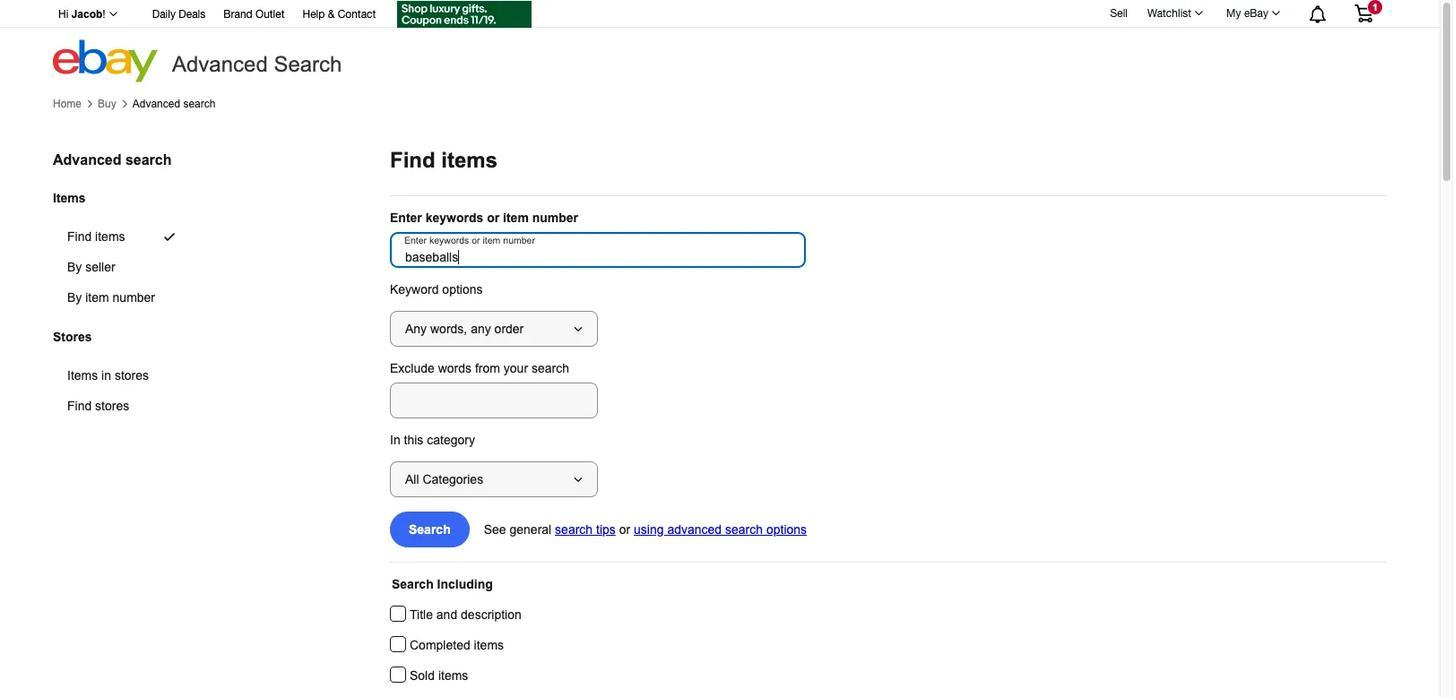 Task type: describe. For each thing, give the bounding box(es) containing it.
watchlist
[[1147, 7, 1191, 20]]

items in stores link
[[53, 361, 192, 391]]

using
[[634, 523, 664, 537]]

Exclude words from your search text field
[[390, 383, 598, 419]]

search for search button on the bottom left
[[409, 523, 451, 537]]

sell
[[1110, 7, 1128, 19]]

help & contact link
[[303, 5, 376, 25]]

0 vertical spatial number
[[532, 211, 578, 225]]

stores
[[53, 330, 92, 344]]

0 vertical spatial search
[[274, 52, 342, 76]]

0 horizontal spatial options
[[442, 282, 483, 297]]

search tips link
[[555, 523, 616, 537]]

0 vertical spatial find
[[390, 148, 435, 172]]

my ebay link
[[1216, 3, 1288, 24]]

hi jacob !
[[58, 8, 106, 21]]

sold items
[[410, 669, 468, 683]]

see
[[484, 523, 506, 537]]

1 horizontal spatial item
[[503, 211, 529, 225]]

in
[[390, 433, 400, 447]]

get the coupon image
[[397, 1, 532, 28]]

help & contact
[[303, 8, 376, 21]]

1 link
[[1344, 0, 1384, 26]]

general
[[510, 523, 551, 537]]

exclude words from your search
[[390, 361, 569, 376]]

advanced
[[667, 523, 722, 537]]

keywords
[[425, 211, 483, 225]]

using advanced search options link
[[634, 523, 807, 537]]

description
[[461, 608, 522, 622]]

search button
[[390, 512, 469, 548]]

keyword options
[[390, 282, 483, 297]]

items for items
[[53, 191, 86, 205]]

seller
[[85, 260, 115, 274]]

search down the advanced search
[[183, 98, 216, 110]]

keyword
[[390, 282, 439, 297]]

this
[[404, 433, 423, 447]]

find for 'find stores' link
[[67, 399, 92, 414]]

jacob
[[71, 8, 103, 21]]

home
[[53, 98, 82, 110]]

banner containing sell
[[48, 0, 1387, 82]]

daily
[[152, 8, 176, 21]]

words
[[438, 361, 472, 376]]

deals
[[179, 8, 206, 21]]

find stores link
[[53, 391, 192, 422]]

help
[[303, 8, 325, 21]]

including
[[437, 577, 493, 592]]

daily deals link
[[152, 5, 206, 25]]

0 horizontal spatial number
[[113, 291, 155, 305]]

0 vertical spatial or
[[487, 211, 499, 225]]

sold
[[410, 669, 435, 683]]

ebay
[[1244, 7, 1268, 20]]

&
[[328, 8, 335, 21]]

hi
[[58, 8, 68, 21]]

search down advanced search link
[[125, 152, 172, 168]]

category
[[427, 433, 475, 447]]

find for the find items link
[[67, 230, 92, 244]]

account navigation
[[48, 0, 1387, 30]]

enter
[[390, 211, 422, 225]]

0 vertical spatial advanced search
[[132, 98, 216, 110]]

outlet
[[256, 8, 285, 21]]

items up seller
[[95, 230, 125, 244]]

by seller link
[[53, 252, 198, 283]]

1 vertical spatial advanced
[[132, 98, 180, 110]]

daily deals
[[152, 8, 206, 21]]

title and description
[[410, 608, 522, 622]]



Task type: vqa. For each thing, say whether or not it's contained in the screenshot.
By seller link
yes



Task type: locate. For each thing, give the bounding box(es) containing it.
buy link
[[98, 98, 116, 110]]

in this category
[[390, 433, 475, 447]]

title
[[410, 608, 433, 622]]

number down the by seller link at top left
[[113, 291, 155, 305]]

search inside button
[[409, 523, 451, 537]]

items down description
[[474, 638, 504, 653]]

tips
[[596, 523, 616, 537]]

find items up seller
[[67, 230, 125, 244]]

find items link
[[53, 222, 198, 252]]

item down seller
[[85, 291, 109, 305]]

advanced search down buy link
[[53, 152, 172, 168]]

advanced right buy link
[[132, 98, 180, 110]]

my ebay
[[1226, 7, 1268, 20]]

find items inside the find items link
[[67, 230, 125, 244]]

2 by from the top
[[67, 291, 82, 305]]

1
[[1372, 2, 1378, 13]]

by for by seller
[[67, 260, 82, 274]]

by item number link
[[53, 283, 198, 313]]

options
[[442, 282, 483, 297], [766, 523, 807, 537]]

items down the completed items
[[438, 669, 468, 683]]

or
[[487, 211, 499, 225], [619, 523, 630, 537]]

search right your
[[532, 361, 569, 376]]

by for by item number
[[67, 291, 82, 305]]

contact
[[338, 8, 376, 21]]

item right keywords at top left
[[503, 211, 529, 225]]

1 vertical spatial stores
[[95, 399, 129, 414]]

1 vertical spatial or
[[619, 523, 630, 537]]

0 vertical spatial stores
[[115, 369, 149, 383]]

search left tips
[[555, 523, 593, 537]]

items up the find items link
[[53, 191, 86, 205]]

items for items in stores
[[67, 369, 98, 383]]

search for search including
[[392, 577, 434, 592]]

items
[[53, 191, 86, 205], [67, 369, 98, 383]]

1 vertical spatial find items
[[67, 230, 125, 244]]

stores right in
[[115, 369, 149, 383]]

in
[[101, 369, 111, 383]]

0 vertical spatial by
[[67, 260, 82, 274]]

brand outlet link
[[223, 5, 285, 25]]

search down help
[[274, 52, 342, 76]]

by seller
[[67, 260, 115, 274]]

1 vertical spatial options
[[766, 523, 807, 537]]

advanced down brand
[[172, 52, 268, 76]]

stores down the items in stores
[[95, 399, 129, 414]]

stores
[[115, 369, 149, 383], [95, 399, 129, 414]]

by inside by item number link
[[67, 291, 82, 305]]

Enter keywords or item number text field
[[390, 232, 806, 268]]

home link
[[53, 98, 82, 110]]

advanced search
[[172, 52, 342, 76]]

enter keywords or item number
[[390, 211, 578, 225]]

1 horizontal spatial number
[[532, 211, 578, 225]]

1 vertical spatial number
[[113, 291, 155, 305]]

find stores
[[67, 399, 129, 414]]

1 vertical spatial advanced search
[[53, 152, 172, 168]]

or right keywords at top left
[[487, 211, 499, 225]]

advanced down buy link
[[53, 152, 121, 168]]

or right tips
[[619, 523, 630, 537]]

item
[[503, 211, 529, 225], [85, 291, 109, 305]]

!
[[103, 8, 106, 21]]

by down by seller on the left
[[67, 291, 82, 305]]

advanced search right buy link
[[132, 98, 216, 110]]

buy
[[98, 98, 116, 110]]

1 horizontal spatial options
[[766, 523, 807, 537]]

by left seller
[[67, 260, 82, 274]]

2 vertical spatial search
[[392, 577, 434, 592]]

2 vertical spatial find
[[67, 399, 92, 414]]

exclude
[[390, 361, 435, 376]]

my
[[1226, 7, 1241, 20]]

0 horizontal spatial or
[[487, 211, 499, 225]]

find up the enter
[[390, 148, 435, 172]]

0 vertical spatial find items
[[390, 148, 498, 172]]

sell link
[[1102, 7, 1136, 19]]

1 horizontal spatial find items
[[390, 148, 498, 172]]

1 vertical spatial by
[[67, 291, 82, 305]]

search up search including
[[409, 523, 451, 537]]

from
[[475, 361, 500, 376]]

search
[[274, 52, 342, 76], [409, 523, 451, 537], [392, 577, 434, 592]]

search
[[183, 98, 216, 110], [125, 152, 172, 168], [532, 361, 569, 376], [555, 523, 593, 537], [725, 523, 763, 537]]

0 horizontal spatial find items
[[67, 230, 125, 244]]

0 vertical spatial options
[[442, 282, 483, 297]]

your
[[504, 361, 528, 376]]

number
[[532, 211, 578, 225], [113, 291, 155, 305]]

1 vertical spatial items
[[67, 369, 98, 383]]

items left in
[[67, 369, 98, 383]]

0 vertical spatial item
[[503, 211, 529, 225]]

0 vertical spatial items
[[53, 191, 86, 205]]

by item number
[[67, 291, 155, 305]]

items
[[441, 148, 498, 172], [95, 230, 125, 244], [474, 638, 504, 653], [438, 669, 468, 683]]

1 horizontal spatial or
[[619, 523, 630, 537]]

find items
[[390, 148, 498, 172], [67, 230, 125, 244]]

completed
[[410, 638, 470, 653]]

1 by from the top
[[67, 260, 82, 274]]

completed items
[[410, 638, 504, 653]]

number up enter keywords or item number "text box"
[[532, 211, 578, 225]]

find
[[390, 148, 435, 172], [67, 230, 92, 244], [67, 399, 92, 414]]

brand
[[223, 8, 253, 21]]

find up by seller on the left
[[67, 230, 92, 244]]

brand outlet
[[223, 8, 285, 21]]

1 vertical spatial search
[[409, 523, 451, 537]]

2 vertical spatial advanced
[[53, 152, 121, 168]]

advanced search
[[132, 98, 216, 110], [53, 152, 172, 168]]

by
[[67, 260, 82, 274], [67, 291, 82, 305]]

watchlist link
[[1138, 3, 1211, 24]]

1 vertical spatial find
[[67, 230, 92, 244]]

search up title on the left bottom of the page
[[392, 577, 434, 592]]

search including
[[392, 577, 493, 592]]

banner
[[48, 0, 1387, 82]]

and
[[436, 608, 457, 622]]

advanced search link
[[132, 98, 216, 110]]

items up enter keywords or item number
[[441, 148, 498, 172]]

find down the items in stores
[[67, 399, 92, 414]]

advanced
[[172, 52, 268, 76], [132, 98, 180, 110], [53, 152, 121, 168]]

find items up keywords at top left
[[390, 148, 498, 172]]

items in stores
[[67, 369, 149, 383]]

0 vertical spatial advanced
[[172, 52, 268, 76]]

1 vertical spatial item
[[85, 291, 109, 305]]

0 horizontal spatial item
[[85, 291, 109, 305]]

see general search tips or using advanced search options
[[484, 523, 807, 537]]

search right advanced
[[725, 523, 763, 537]]



